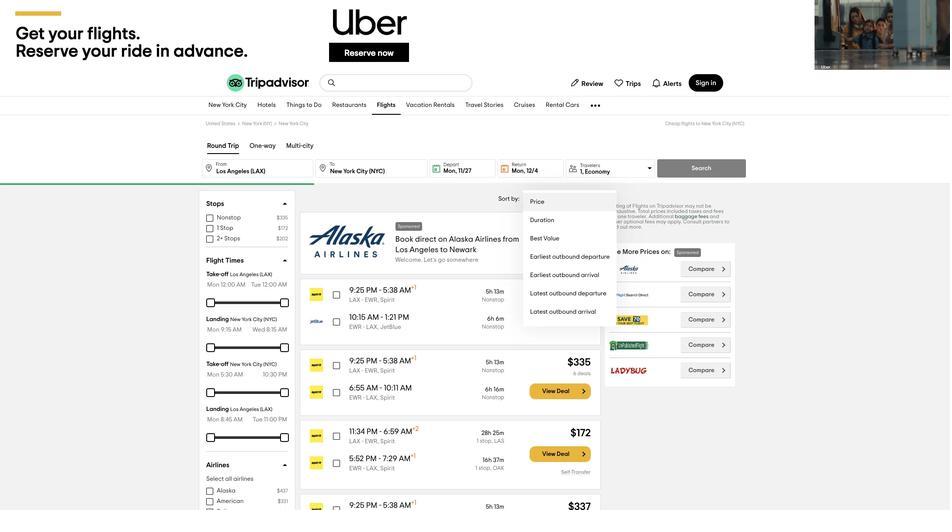 Task type: describe. For each thing, give the bounding box(es) containing it.
vacation rentals link
[[401, 97, 460, 115]]

things to do
[[286, 102, 322, 109]]

, inside 10:15 am - 1:21 pm ewr - lax , jetblue
[[377, 325, 379, 331]]

5h 13m nonstop for $337
[[482, 289, 504, 303]]

- up 6:55 in the bottom of the page
[[362, 368, 363, 375]]

latest time slider for tue 11:00 pm
[[275, 429, 294, 448]]

ewr up 6:55 am - 10:11 am ewr - lax , spirit at the left of page
[[365, 368, 377, 375]]

1 horizontal spatial new york city
[[279, 121, 308, 126]]

nonstop up the stop
[[217, 215, 241, 221]]

1 vertical spatial best value
[[530, 236, 559, 242]]

am inside 11:34 pm - 6:59 am + 2
[[401, 429, 412, 437]]

latest for latest outbound arrival
[[530, 309, 548, 316]]

5 spirit from the top
[[380, 466, 395, 472]]

restaurants
[[332, 102, 367, 109]]

sort
[[498, 196, 510, 202]]

city or airport text field for to
[[316, 160, 427, 178]]

earliest time slider for mon 12:00 am
[[201, 294, 220, 313]]

earliest time slider for mon 9:15 am
[[201, 339, 220, 358]]

new right flights
[[701, 121, 711, 126]]

round trip
[[207, 143, 239, 149]]

0 vertical spatial best value
[[528, 196, 557, 202]]

, inside travelers 1 , economy
[[582, 169, 584, 175]]

compare button for fifth compare link from the bottom of the page
[[681, 262, 731, 277]]

2+
[[217, 236, 223, 242]]

earliest for earliest outbound arrival
[[530, 273, 551, 279]]

trips
[[626, 80, 641, 87]]

latest time slider for 10:30 pm
[[275, 384, 294, 403]]

5 compare from the top
[[688, 368, 714, 374]]

hotels link
[[252, 97, 281, 115]]

lax down the 5:52 pm - 7:29 am + 1
[[366, 466, 377, 472]]

pm down ewr - lax , spirit
[[366, 503, 377, 510]]

5:38 for $335
[[383, 358, 398, 366]]

restaurants link
[[327, 97, 372, 115]]

stop, for 6:59 am
[[480, 439, 493, 445]]

1 vertical spatial alaska
[[217, 489, 236, 495]]

deal for $172
[[557, 452, 569, 458]]

11/27
[[458, 168, 471, 174]]

angeles inside take-off los angeles (lax)
[[239, 272, 259, 277]]

arrival for latest outbound arrival
[[578, 309, 596, 316]]

arrival for earliest outbound arrival
[[581, 273, 599, 279]]

spirit inside 6:55 am - 10:11 am ewr - lax , spirit
[[380, 395, 395, 402]]

view deal button for $172
[[530, 447, 591, 463]]

from
[[503, 236, 519, 244]]

, down 11:34 pm - 6:59 am + 2
[[377, 439, 379, 445]]

york left (ny)
[[253, 121, 262, 126]]

alerts
[[663, 80, 682, 87]]

flights link
[[372, 97, 401, 115]]

york up states
[[222, 102, 234, 109]]

nonstop down the 6m at the bottom right of the page
[[482, 325, 504, 330]]

take- for take-off los angeles (lax)
[[206, 272, 221, 278]]

pm inside 10:15 am - 1:21 pm ewr - lax , jetblue
[[398, 314, 409, 322]]

sort by:
[[498, 196, 520, 202]]

to left do
[[307, 102, 312, 109]]

- up 10:15 am - 1:21 pm ewr - lax , jetblue
[[379, 287, 381, 295]]

new up united
[[208, 102, 221, 109]]

12:00 for mon
[[221, 282, 235, 288]]

2 compare from the top
[[688, 292, 714, 298]]

departure for earliest outbound departure
[[581, 254, 610, 260]]

exhaustive.
[[610, 209, 636, 214]]

9:25 pm - 5:38 am + 1 for $337
[[349, 285, 416, 295]]

one-way link
[[249, 139, 276, 154]]

apply.
[[667, 219, 682, 225]]

tue for tue 12:00 am
[[251, 282, 261, 288]]

mon, for mon, 11/27
[[443, 168, 457, 174]]

1 vertical spatial new york city link
[[279, 121, 308, 126]]

total
[[638, 209, 649, 214]]

16m
[[494, 387, 504, 393]]

deals
[[578, 371, 591, 377]]

0 horizontal spatial $172
[[278, 226, 288, 231]]

nonstop up 16m
[[482, 368, 504, 374]]

york inside landing new york city (nyc)
[[242, 317, 252, 323]]

- down '11:34'
[[362, 439, 363, 445]]

ewr up 10:15
[[365, 298, 377, 304]]

fees inside and other optional fees may apply. consult partners to find out more.
[[645, 219, 655, 225]]

1 vertical spatial sponsored
[[677, 251, 699, 255]]

- left 1:21
[[381, 314, 383, 322]]

sign in
[[696, 80, 716, 87]]

, inside 6:55 am - 10:11 am ewr - lax , spirit
[[377, 395, 379, 402]]

self-
[[561, 470, 571, 475]]

10:30
[[263, 372, 277, 378]]

pm right the 11:00
[[278, 417, 287, 423]]

tue 12:00 am
[[251, 282, 287, 288]]

latest for latest outbound departure
[[530, 291, 548, 297]]

$437
[[277, 489, 288, 494]]

+ inside the 5:52 pm - 7:29 am + 1
[[411, 454, 414, 460]]

lax up 10:15
[[349, 298, 360, 304]]

nonstop down 16m
[[482, 395, 504, 401]]

one
[[617, 214, 627, 219]]

and inside listing of flights on tripadvisor may not be exhaustive. total prices included taxes and fees for one traveler. additional
[[703, 209, 712, 214]]

flight
[[206, 257, 224, 264]]

1 compare from the top
[[688, 267, 714, 273]]

2 view deal button from the top
[[530, 384, 591, 400]]

16h 37m 1 stop, oak
[[475, 458, 504, 472]]

, down the 5:52 pm - 7:29 am + 1
[[377, 466, 379, 472]]

take-off new york city (nyc)
[[206, 362, 277, 368]]

5h for $337
[[486, 289, 493, 295]]

mon, for mon, 12/4
[[512, 168, 525, 174]]

price
[[530, 199, 544, 205]]

$202
[[276, 236, 288, 242]]

mon for mon 5:30 am
[[207, 372, 219, 378]]

duration
[[530, 218, 554, 224]]

see more prices on:
[[609, 249, 671, 256]]

review
[[581, 80, 603, 87]]

view for $172
[[542, 452, 555, 458]]

latest outbound departure
[[530, 291, 607, 297]]

new right states
[[242, 121, 252, 126]]

4 compare from the top
[[688, 343, 714, 349]]

ewr inside 6:55 am - 10:11 am ewr - lax , spirit
[[349, 395, 362, 402]]

pm inside 11:34 pm - 6:59 am + 2
[[367, 429, 378, 437]]

6:55 am - 10:11 am ewr - lax , spirit
[[349, 385, 412, 402]]

trip
[[228, 143, 239, 149]]

1 inside travelers 1 , economy
[[580, 169, 582, 175]]

view for $337
[[542, 310, 555, 316]]

6
[[573, 371, 576, 377]]

do
[[314, 102, 322, 109]]

flight times
[[206, 257, 244, 264]]

0 vertical spatial flights
[[377, 102, 396, 109]]

new york city inside new york city link
[[208, 102, 247, 109]]

economy
[[585, 169, 610, 175]]

tue for tue 11:00 pm
[[253, 417, 262, 423]]

- left 10:11
[[380, 385, 382, 393]]

states
[[221, 121, 235, 126]]

5:52 pm - 7:29 am + 1
[[349, 454, 416, 464]]

on:
[[661, 249, 671, 256]]

new right (ny)
[[279, 121, 288, 126]]

listing of flights on tripadvisor may not be exhaustive. total prices included taxes and fees for one traveler. additional
[[610, 204, 724, 219]]

tripadvisor
[[657, 204, 684, 209]]

2 lax - ewr , spirit from the top
[[349, 368, 395, 375]]

(nyc) inside the take-off new york city (nyc)
[[263, 362, 277, 368]]

mon 9:15 am
[[207, 327, 242, 333]]

2 compare link from the top
[[681, 287, 731, 303]]

3 9:25 pm - 5:38 am + 1 from the top
[[349, 500, 416, 510]]

earliest outbound arrival
[[530, 273, 599, 279]]

lax inside 6:55 am - 10:11 am ewr - lax , spirit
[[366, 395, 377, 402]]

outbound for earliest outbound arrival
[[552, 273, 580, 279]]

am inside the 5:52 pm - 7:29 am + 1
[[399, 456, 411, 464]]

13m for $337
[[494, 289, 504, 295]]

latest outbound arrival
[[530, 309, 596, 316]]

to
[[330, 162, 335, 167]]

ewr - lax , spirit
[[349, 466, 395, 472]]

go
[[438, 257, 445, 263]]

- up 10:15
[[362, 298, 363, 304]]

search image
[[327, 79, 336, 87]]

9:25 pm - 5:38 am + 1 for $335
[[349, 356, 416, 366]]

search
[[692, 166, 711, 172]]

9:15
[[221, 327, 231, 333]]

- down ewr - lax , spirit
[[379, 503, 381, 510]]

airlines inside 'book direct on alaska airlines from los angeles to newark welcome. let's go somewhere'
[[475, 236, 501, 244]]

landing new york city (nyc)
[[206, 317, 277, 323]]

mon for mon 9:15 am
[[207, 327, 219, 333]]

1 stop
[[217, 225, 233, 232]]

11:34 pm - 6:59 am + 2
[[349, 427, 419, 437]]

included
[[667, 209, 688, 214]]

- down 6:55 in the bottom of the page
[[363, 395, 365, 402]]

5h 13m nonstop for $335
[[482, 360, 504, 374]]

6h 6m nonstop
[[482, 316, 504, 330]]

1 vertical spatial stops
[[224, 236, 240, 242]]

4 compare link from the top
[[681, 338, 731, 354]]

(lax) inside take-off los angeles (lax)
[[260, 272, 272, 277]]

take-off los angeles (lax)
[[206, 272, 272, 278]]

5 compare link from the top
[[681, 363, 731, 379]]

9:25 for $335
[[349, 358, 364, 366]]

find
[[610, 225, 619, 230]]

0 vertical spatial best
[[528, 196, 540, 202]]

+ for $335
[[411, 356, 414, 362]]

25m
[[493, 431, 504, 437]]

1 vertical spatial airlines
[[206, 462, 229, 469]]

2 view from the top
[[542, 389, 555, 395]]

lax inside 10:15 am - 1:21 pm ewr - lax , jetblue
[[366, 325, 377, 331]]

traveler.
[[628, 214, 648, 219]]

0 vertical spatial (nyc)
[[732, 121, 744, 126]]

earliest for earliest return departure
[[530, 328, 551, 334]]

advertisement region
[[0, 0, 950, 70]]

nonstop up the 6m at the bottom right of the page
[[482, 298, 504, 303]]

spirit for $337
[[380, 298, 395, 304]]

taxes
[[689, 209, 702, 214]]

ewr down 5:52
[[349, 466, 362, 472]]

sign
[[696, 80, 709, 87]]

in
[[711, 80, 716, 87]]

11:00
[[264, 417, 277, 423]]

las
[[494, 439, 504, 445]]

earliest return departure
[[530, 328, 599, 334]]

$335 for $335
[[277, 215, 288, 221]]

1 inside "28h 25m 1 stop, las"
[[477, 439, 479, 445]]

round trip link
[[207, 139, 239, 154]]

city inside the take-off new york city (nyc)
[[253, 362, 262, 368]]

return
[[512, 163, 526, 167]]

all
[[225, 477, 232, 483]]

compare button for 3rd compare link
[[681, 312, 731, 328]]

+ for $172
[[412, 427, 415, 433]]

mon for mon 8:45 am
[[207, 417, 219, 423]]

compare button for 1st compare link from the bottom of the page
[[681, 363, 731, 379]]

jetblue
[[380, 325, 401, 331]]

compare button for 4th compare link from the bottom of the page
[[681, 287, 731, 303]]

travel stories link
[[460, 97, 509, 115]]



Task type: locate. For each thing, give the bounding box(es) containing it.
self-transfer
[[561, 470, 591, 475]]

baggage fees link
[[675, 214, 709, 219]]

rental cars link
[[540, 97, 585, 115]]

stop, inside 16h 37m 1 stop, oak
[[479, 466, 492, 472]]

departure
[[581, 254, 610, 260], [578, 291, 607, 297], [570, 328, 599, 334]]

1 view deal from the top
[[542, 310, 569, 316]]

1
[[580, 169, 582, 175], [217, 225, 219, 232], [414, 285, 416, 291], [414, 356, 416, 362], [477, 439, 479, 445], [414, 454, 416, 460], [475, 466, 477, 472], [414, 500, 416, 507]]

pm right '11:34'
[[367, 429, 378, 437]]

mon, inside the return mon, 12/4
[[512, 168, 525, 174]]

alaska inside 'book direct on alaska airlines from los angeles to newark welcome. let's go somewhere'
[[449, 236, 473, 244]]

2 landing from the top
[[206, 407, 229, 413]]

1 5h from the top
[[486, 289, 493, 295]]

1 vertical spatial view deal
[[542, 389, 569, 395]]

0 horizontal spatial on
[[438, 236, 447, 244]]

1 horizontal spatial flights
[[632, 204, 648, 209]]

best value
[[528, 196, 557, 202], [530, 236, 559, 242]]

outbound for latest outbound arrival
[[549, 309, 577, 316]]

1 vertical spatial earliest
[[530, 273, 551, 279]]

sponsored up book
[[398, 224, 420, 229]]

return
[[552, 328, 569, 334]]

0 vertical spatial tue
[[251, 282, 261, 288]]

- up 6:55 am - 10:11 am ewr - lax , spirit at the left of page
[[379, 358, 381, 366]]

5h up 6h 6m nonstop
[[486, 289, 493, 295]]

1 vertical spatial flights
[[632, 204, 648, 209]]

deal for $337
[[557, 310, 569, 316]]

view deal
[[542, 310, 569, 316], [542, 389, 569, 395], [542, 452, 569, 458]]

2 12:00 from the left
[[262, 282, 277, 288]]

partners
[[703, 219, 723, 225]]

pm inside the 5:52 pm - 7:29 am + 1
[[366, 456, 377, 464]]

5:38 up 1:21
[[383, 287, 398, 295]]

latest up earliest return departure
[[530, 309, 548, 316]]

1 horizontal spatial may
[[685, 204, 695, 209]]

(lax) up tue 11:00 pm
[[260, 407, 272, 413]]

earliest time slider for mon 8:45 am
[[201, 429, 220, 448]]

stop, inside "28h 25m 1 stop, las"
[[480, 439, 493, 445]]

2 vertical spatial view
[[542, 452, 555, 458]]

2 9:25 pm - 5:38 am + 1 from the top
[[349, 356, 416, 366]]

off for take-off new york city (nyc)
[[221, 362, 229, 368]]

5 compare button from the top
[[681, 363, 731, 379]]

0 vertical spatial may
[[685, 204, 695, 209]]

departure down earliest outbound arrival
[[578, 291, 607, 297]]

angeles inside 'book direct on alaska airlines from los angeles to newark welcome. let's go somewhere'
[[410, 246, 438, 254]]

1:21
[[385, 314, 396, 322]]

wed 8:15 am
[[253, 327, 287, 333]]

0 horizontal spatial may
[[656, 219, 666, 225]]

1 vertical spatial $335
[[567, 358, 591, 368]]

tue left the 11:00
[[253, 417, 262, 423]]

cruises link
[[509, 97, 540, 115]]

pm up ewr - lax , spirit
[[366, 456, 377, 464]]

3 view from the top
[[542, 452, 555, 458]]

and inside and other optional fees may apply. consult partners to find out more.
[[710, 214, 719, 219]]

new york city
[[208, 102, 247, 109], [279, 121, 308, 126]]

4 mon from the top
[[207, 417, 219, 423]]

2 vertical spatial departure
[[570, 328, 599, 334]]

1 9:25 pm - 5:38 am + 1 from the top
[[349, 285, 416, 295]]

None search field
[[320, 75, 472, 91]]

take- for take-off new york city (nyc)
[[206, 362, 221, 368]]

8:45
[[221, 417, 232, 423]]

2 earliest time slider from the top
[[201, 339, 220, 358]]

5h for $335
[[486, 360, 493, 366]]

3 earliest from the top
[[530, 328, 551, 334]]

let's
[[424, 257, 437, 263]]

1 vertical spatial (nyc)
[[264, 317, 277, 323]]

0 vertical spatial new york city link
[[203, 97, 252, 115]]

37m
[[493, 458, 504, 464]]

0 horizontal spatial airlines
[[206, 462, 229, 469]]

new york (ny) link
[[242, 121, 272, 126]]

0 horizontal spatial new york city link
[[203, 97, 252, 115]]

1 mon, from the left
[[443, 168, 457, 174]]

12/4
[[526, 168, 538, 174]]

9:25 pm - 5:38 am + 1 up 10:11
[[349, 356, 416, 366]]

0 horizontal spatial sponsored
[[398, 224, 420, 229]]

0 horizontal spatial city or airport text field
[[202, 160, 314, 178]]

compare button for second compare link from the bottom
[[681, 338, 731, 354]]

2 city or airport text field from the left
[[316, 160, 427, 178]]

view deal up return
[[542, 310, 569, 316]]

1 vertical spatial may
[[656, 219, 666, 225]]

mon,
[[443, 168, 457, 174], [512, 168, 525, 174]]

0 vertical spatial arrival
[[581, 273, 599, 279]]

optional
[[624, 219, 644, 225]]

$335
[[277, 215, 288, 221], [567, 358, 591, 368]]

0 horizontal spatial alaska
[[217, 489, 236, 495]]

on inside 'book direct on alaska airlines from los angeles to newark welcome. let's go somewhere'
[[438, 236, 447, 244]]

- inside 11:34 pm - 6:59 am + 2
[[379, 429, 382, 437]]

0 vertical spatial 13m
[[494, 289, 504, 295]]

3 earliest time slider from the top
[[201, 384, 220, 403]]

+ inside 11:34 pm - 6:59 am + 2
[[412, 427, 415, 433]]

2 latest from the top
[[530, 309, 548, 316]]

outbound up 'latest outbound arrival'
[[549, 291, 577, 297]]

from
[[216, 162, 227, 167]]

flights inside listing of flights on tripadvisor may not be exhaustive. total prices included taxes and fees for one traveler. additional
[[632, 204, 648, 209]]

baggage fees
[[675, 214, 709, 219]]

direct
[[415, 236, 436, 244]]

3 9:25 from the top
[[349, 503, 364, 510]]

1 inside 16h 37m 1 stop, oak
[[475, 466, 477, 472]]

view deal for $337
[[542, 310, 569, 316]]

york down things
[[289, 121, 299, 126]]

1 latest from the top
[[530, 291, 548, 297]]

earliest time slider down mon 5:30 am on the left of page
[[201, 384, 220, 403]]

2 vertical spatial (nyc)
[[263, 362, 277, 368]]

2 spirit from the top
[[380, 368, 395, 375]]

transfer
[[571, 470, 591, 475]]

view deal button for $337
[[530, 305, 591, 321]]

welcome.
[[395, 257, 422, 263]]

0 vertical spatial sponsored
[[398, 224, 420, 229]]

earliest left return
[[530, 328, 551, 334]]

1 horizontal spatial $172
[[570, 429, 591, 439]]

1 horizontal spatial $335
[[567, 358, 591, 368]]

deal up self-
[[557, 452, 569, 458]]

$335 6 deals
[[567, 358, 591, 377]]

earliest up latest outbound departure
[[530, 273, 551, 279]]

may inside listing of flights on tripadvisor may not be exhaustive. total prices included taxes and fees for one traveler. additional
[[685, 204, 695, 209]]

3 view deal from the top
[[542, 452, 569, 458]]

1 latest time slider from the top
[[275, 294, 294, 313]]

may inside and other optional fees may apply. consult partners to find out more.
[[656, 219, 666, 225]]

rental cars
[[546, 102, 579, 109]]

1 horizontal spatial on
[[649, 204, 655, 209]]

earliest time slider for mon 5:30 am
[[201, 384, 220, 403]]

mon, down return
[[512, 168, 525, 174]]

1 vertical spatial 13m
[[494, 360, 504, 366]]

city or airport text field for from
[[202, 160, 314, 178]]

0 vertical spatial stops
[[206, 201, 224, 208]]

3 latest time slider from the top
[[275, 384, 294, 403]]

multi-city
[[286, 143, 314, 149]]

0 vertical spatial deal
[[557, 310, 569, 316]]

5h up 6h 16m nonstop
[[486, 360, 493, 366]]

1 horizontal spatial new york city link
[[279, 121, 308, 126]]

view deal down $335 6 deals
[[542, 389, 569, 395]]

1 take- from the top
[[206, 272, 221, 278]]

latest time slider for wed 8:15 am
[[275, 339, 294, 358]]

landing los angeles (lax)
[[206, 407, 272, 413]]

compare button
[[681, 262, 731, 277], [681, 287, 731, 303], [681, 312, 731, 328], [681, 338, 731, 354], [681, 363, 731, 379]]

latest time slider for tue 12:00 am
[[275, 294, 294, 313]]

0 vertical spatial $335
[[277, 215, 288, 221]]

0 vertical spatial value
[[541, 196, 557, 202]]

latest time slider
[[275, 294, 294, 313], [275, 339, 294, 358], [275, 384, 294, 403], [275, 429, 294, 448]]

1 earliest from the top
[[530, 254, 551, 260]]

0 vertical spatial earliest
[[530, 254, 551, 260]]

flights up "traveler."
[[632, 204, 648, 209]]

mon 12:00 am
[[207, 282, 246, 288]]

(lax) up tue 12:00 am
[[260, 272, 272, 277]]

,
[[582, 169, 584, 175], [377, 298, 379, 304], [377, 325, 379, 331], [377, 368, 379, 375], [377, 395, 379, 402], [377, 439, 379, 445], [377, 466, 379, 472]]

0 vertical spatial 6h
[[487, 316, 494, 323]]

city inside landing new york city (nyc)
[[253, 317, 263, 323]]

$335 for $335 6 deals
[[567, 358, 591, 368]]

5:38 down ewr - lax , spirit
[[383, 503, 398, 510]]

ewr down 6:55 in the bottom of the page
[[349, 395, 362, 402]]

view deal button down 6
[[530, 384, 591, 400]]

(nyc) inside landing new york city (nyc)
[[264, 317, 277, 323]]

1 deal from the top
[[557, 310, 569, 316]]

new inside landing new york city (nyc)
[[230, 317, 241, 323]]

mon 5:30 am
[[207, 372, 243, 378]]

13m
[[494, 289, 504, 295], [494, 360, 504, 366]]

1 vertical spatial view
[[542, 389, 555, 395]]

pm up 10:15 am - 1:21 pm ewr - lax , jetblue
[[366, 287, 377, 295]]

28h 25m 1 stop, las
[[477, 431, 504, 445]]

0 vertical spatial stop,
[[480, 439, 493, 445]]

2 vertical spatial earliest
[[530, 328, 551, 334]]

1 13m from the top
[[494, 289, 504, 295]]

1 compare link from the top
[[681, 262, 731, 277]]

los inside 'book direct on alaska airlines from los angeles to newark welcome. let's go somewhere'
[[395, 246, 408, 254]]

3 lax - ewr , spirit from the top
[[349, 439, 395, 445]]

2 5h 13m nonstop from the top
[[482, 360, 504, 374]]

ewr down 11:34 pm - 6:59 am + 2
[[365, 439, 377, 445]]

0 vertical spatial new york city
[[208, 102, 247, 109]]

3 compare button from the top
[[681, 312, 731, 328]]

depart mon, 11/27
[[443, 163, 471, 174]]

trips link
[[610, 74, 644, 92]]

may
[[685, 204, 695, 209], [656, 219, 666, 225]]

more.
[[629, 225, 642, 230]]

1 landing from the top
[[206, 317, 229, 323]]

1 horizontal spatial airlines
[[475, 236, 501, 244]]

earliest time slider
[[201, 294, 220, 313], [201, 339, 220, 358], [201, 384, 220, 403], [201, 429, 220, 448]]

, up 6:55 am - 10:11 am ewr - lax , spirit at the left of page
[[377, 368, 379, 375]]

outbound up latest outbound departure
[[552, 273, 580, 279]]

City or Airport text field
[[202, 160, 314, 178], [316, 160, 427, 178]]

city
[[303, 143, 314, 149]]

11:34
[[349, 429, 365, 437]]

united states link
[[206, 121, 235, 126]]

fees inside listing of flights on tripadvisor may not be exhaustive. total prices included taxes and fees for one traveler. additional
[[714, 209, 724, 214]]

1 horizontal spatial stops
[[224, 236, 240, 242]]

outbound
[[552, 254, 580, 260], [552, 273, 580, 279], [549, 291, 577, 297], [549, 309, 577, 316]]

9:25 pm - 5:38 am + 1
[[349, 285, 416, 295], [349, 356, 416, 366], [349, 500, 416, 510]]

round
[[207, 143, 226, 149]]

latest time slider down 10:30 pm
[[275, 384, 294, 403]]

1 horizontal spatial alaska
[[449, 236, 473, 244]]

1 vertical spatial best
[[530, 236, 542, 242]]

new up the 5:30
[[230, 362, 240, 368]]

2 vertical spatial los
[[230, 407, 239, 413]]

outbound up earliest return departure
[[549, 309, 577, 316]]

consult
[[683, 219, 702, 225]]

10:15 am - 1:21 pm ewr - lax , jetblue
[[349, 314, 409, 331]]

spirit for $335
[[380, 368, 395, 375]]

3 deal from the top
[[557, 452, 569, 458]]

2 vertical spatial 9:25 pm - 5:38 am + 1
[[349, 500, 416, 510]]

0 vertical spatial $172
[[278, 226, 288, 231]]

$335 up 6
[[567, 358, 591, 368]]

york inside the take-off new york city (nyc)
[[241, 362, 252, 368]]

5h
[[486, 289, 493, 295], [486, 360, 493, 366]]

0 horizontal spatial $335
[[277, 215, 288, 221]]

mon for mon 12:00 am
[[207, 282, 219, 288]]

5:52
[[349, 456, 364, 464]]

mon, down depart
[[443, 168, 457, 174]]

5:38
[[383, 287, 398, 295], [383, 358, 398, 366], [383, 503, 398, 510]]

0 vertical spatial view
[[542, 310, 555, 316]]

travel
[[465, 102, 482, 109]]

0 vertical spatial view deal button
[[530, 305, 591, 321]]

2 9:25 from the top
[[349, 358, 364, 366]]

1 horizontal spatial sponsored
[[677, 251, 699, 255]]

0 vertical spatial 9:25
[[349, 287, 364, 295]]

3 5:38 from the top
[[383, 503, 398, 510]]

lax - ewr , spirit for $172
[[349, 439, 395, 445]]

lax - ewr , spirit for $337
[[349, 298, 395, 304]]

4 earliest time slider from the top
[[201, 429, 220, 448]]

1 vertical spatial value
[[544, 236, 559, 242]]

2 view deal from the top
[[542, 389, 569, 395]]

value down the duration
[[544, 236, 559, 242]]

and up partners in the top of the page
[[703, 209, 712, 214]]

0 horizontal spatial new york city
[[208, 102, 247, 109]]

prices
[[640, 249, 659, 256]]

1 horizontal spatial 12:00
[[262, 282, 277, 288]]

1 vertical spatial latest
[[530, 309, 548, 316]]

outbound up earliest outbound arrival
[[552, 254, 580, 260]]

2 off from the top
[[221, 362, 229, 368]]

to up go
[[440, 246, 448, 254]]

stop, for 7:29 am
[[479, 466, 492, 472]]

2 mon, from the left
[[512, 168, 525, 174]]

6h for $335
[[485, 387, 492, 393]]

lax up 6:55 in the bottom of the page
[[349, 368, 360, 375]]

9:25 for $337
[[349, 287, 364, 295]]

more
[[622, 249, 639, 256]]

1 vertical spatial 5:38
[[383, 358, 398, 366]]

2 vertical spatial angeles
[[240, 407, 259, 413]]

outbound for latest outbound departure
[[549, 291, 577, 297]]

landing for landing los angeles (lax)
[[206, 407, 229, 413]]

lax up 11:34 pm - 6:59 am + 2
[[366, 395, 377, 402]]

1 vertical spatial lax - ewr , spirit
[[349, 368, 395, 375]]

take- down flight
[[206, 272, 221, 278]]

0 vertical spatial airlines
[[475, 236, 501, 244]]

of
[[626, 204, 631, 209]]

- down 5:52
[[363, 466, 365, 472]]

1 vertical spatial tue
[[253, 417, 262, 423]]

3 spirit from the top
[[380, 395, 395, 402]]

1 vertical spatial angeles
[[239, 272, 259, 277]]

cheap flights to new york city (nyc)
[[665, 121, 744, 126]]

things
[[286, 102, 305, 109]]

view
[[542, 310, 555, 316], [542, 389, 555, 395], [542, 452, 555, 458]]

3 view deal button from the top
[[530, 447, 591, 463]]

ewr inside 10:15 am - 1:21 pm ewr - lax , jetblue
[[349, 325, 362, 331]]

lax - ewr , spirit
[[349, 298, 395, 304], [349, 368, 395, 375], [349, 439, 395, 445]]

spirit down 10:11
[[380, 395, 395, 402]]

may left not on the right top of the page
[[685, 204, 695, 209]]

0 vertical spatial (lax)
[[260, 272, 272, 277]]

3 compare link from the top
[[681, 312, 731, 328]]

2 5:38 from the top
[[383, 358, 398, 366]]

2 earliest from the top
[[530, 273, 551, 279]]

deal down $335 6 deals
[[557, 389, 569, 395]]

0 vertical spatial departure
[[581, 254, 610, 260]]

nonstop
[[217, 215, 241, 221], [482, 298, 504, 303], [482, 325, 504, 330], [482, 368, 504, 374], [482, 395, 504, 401]]

outbound for earliest outbound departure
[[552, 254, 580, 260]]

mon down flight
[[207, 282, 219, 288]]

1 off from the top
[[221, 272, 229, 278]]

6h inside 6h 16m nonstop
[[485, 387, 492, 393]]

york up mon 9:15 am
[[242, 317, 252, 323]]

mon left the 8:45
[[207, 417, 219, 423]]

1 vertical spatial 6h
[[485, 387, 492, 393]]

0 vertical spatial 5h 13m nonstop
[[482, 289, 504, 303]]

1 vertical spatial view deal button
[[530, 384, 591, 400]]

1 vertical spatial on
[[438, 236, 447, 244]]

los up the 8:45
[[230, 407, 239, 413]]

on inside listing of flights on tripadvisor may not be exhaustive. total prices included taxes and fees for one traveler. additional
[[649, 204, 655, 209]]

landing up mon 8:45 am
[[206, 407, 229, 413]]

fees right be
[[714, 209, 724, 214]]

alaska up "american"
[[217, 489, 236, 495]]

0 horizontal spatial stops
[[206, 201, 224, 208]]

$337
[[568, 287, 591, 298]]

2+ stops
[[217, 236, 240, 242]]

new york city link up states
[[203, 97, 252, 115]]

13m for $335
[[494, 360, 504, 366]]

2 deal from the top
[[557, 389, 569, 395]]

1 inside the 5:52 pm - 7:29 am + 1
[[414, 454, 416, 460]]

5:38 for $337
[[383, 287, 398, 295]]

1 earliest time slider from the top
[[201, 294, 220, 313]]

angeles inside the landing los angeles (lax)
[[240, 407, 259, 413]]

ewr down 10:15
[[349, 325, 362, 331]]

1 12:00 from the left
[[221, 282, 235, 288]]

1 city or airport text field from the left
[[202, 160, 314, 178]]

to inside and other optional fees may apply. consult partners to find out more.
[[725, 219, 729, 225]]

earliest time slider down mon 8:45 am
[[201, 429, 220, 448]]

1 vertical spatial stop,
[[479, 466, 492, 472]]

1 vertical spatial departure
[[578, 291, 607, 297]]

things to do link
[[281, 97, 327, 115]]

travelers 1 , economy
[[580, 163, 610, 175]]

- inside the 5:52 pm - 7:29 am + 1
[[378, 456, 381, 464]]

tue 11:00 pm
[[253, 417, 287, 423]]

spirit down "7:29"
[[380, 466, 395, 472]]

2 vertical spatial lax - ewr , spirit
[[349, 439, 395, 445]]

off up mon 5:30 am on the left of page
[[221, 362, 229, 368]]

mon, inside depart mon, 11/27
[[443, 168, 457, 174]]

1 vertical spatial 5h 13m nonstop
[[482, 360, 504, 374]]

best down the duration
[[530, 236, 542, 242]]

0 vertical spatial 5h
[[486, 289, 493, 295]]

2 take- from the top
[[206, 362, 221, 368]]

los inside take-off los angeles (lax)
[[230, 272, 238, 277]]

3 mon from the top
[[207, 372, 219, 378]]

1 view deal button from the top
[[530, 305, 591, 321]]

(lax)
[[260, 272, 272, 277], [260, 407, 272, 413]]

value
[[541, 196, 557, 202], [544, 236, 559, 242]]

earliest outbound departure
[[530, 254, 610, 260]]

2 vertical spatial view deal
[[542, 452, 569, 458]]

1 spirit from the top
[[380, 298, 395, 304]]

view deal for $172
[[542, 452, 569, 458]]

9:25 down ewr - lax , spirit
[[349, 503, 364, 510]]

landing up mon 9:15 am
[[206, 317, 229, 323]]

am inside 10:15 am - 1:21 pm ewr - lax , jetblue
[[367, 314, 379, 322]]

to inside 'book direct on alaska airlines from los angeles to newark welcome. let's go somewhere'
[[440, 246, 448, 254]]

best value down the duration
[[530, 236, 559, 242]]

2 compare button from the top
[[681, 287, 731, 303]]

lax - ewr , spirit down 11:34 pm - 6:59 am + 2
[[349, 439, 395, 445]]

2 mon from the top
[[207, 327, 219, 333]]

9:25 up 10:15
[[349, 287, 364, 295]]

deal up earliest return departure
[[557, 310, 569, 316]]

12:00 for tue
[[262, 282, 277, 288]]

6h inside 6h 6m nonstop
[[487, 316, 494, 323]]

stop,
[[480, 439, 493, 445], [479, 466, 492, 472]]

- left "7:29"
[[378, 456, 381, 464]]

$172 up $202
[[278, 226, 288, 231]]

landing for landing new york city (nyc)
[[206, 317, 229, 323]]

, up 10:15 am - 1:21 pm ewr - lax , jetblue
[[377, 298, 379, 304]]

pm up 6:55 am - 10:11 am ewr - lax , spirit at the left of page
[[366, 358, 377, 366]]

$172 up transfer
[[570, 429, 591, 439]]

flights
[[681, 121, 695, 126]]

lax - ewr , spirit up 10:15
[[349, 298, 395, 304]]

pm right 10:30
[[278, 372, 287, 378]]

york up mon 5:30 am on the left of page
[[241, 362, 252, 368]]

$335 up $202
[[277, 215, 288, 221]]

1 mon from the top
[[207, 282, 219, 288]]

1 vertical spatial take-
[[206, 362, 221, 368]]

4 latest time slider from the top
[[275, 429, 294, 448]]

1 vertical spatial new york city
[[279, 121, 308, 126]]

4 compare button from the top
[[681, 338, 731, 354]]

1 compare button from the top
[[681, 262, 731, 277]]

return mon, 12/4
[[512, 163, 538, 174]]

$331
[[278, 499, 288, 505]]

fees down not on the right top of the page
[[699, 214, 709, 219]]

6h for $337
[[487, 316, 494, 323]]

2 vertical spatial deal
[[557, 452, 569, 458]]

lax down '11:34'
[[349, 439, 360, 445]]

- down 10:15
[[363, 325, 365, 331]]

1 vertical spatial deal
[[557, 389, 569, 395]]

and
[[703, 209, 712, 214], [710, 214, 719, 219]]

york right flights
[[712, 121, 721, 126]]

am
[[236, 282, 246, 288], [278, 282, 287, 288], [399, 287, 411, 295], [367, 314, 379, 322], [233, 327, 242, 333], [278, 327, 287, 333], [399, 358, 411, 366], [234, 372, 243, 378], [366, 385, 378, 393], [400, 385, 412, 393], [233, 417, 243, 423], [401, 429, 412, 437], [399, 456, 411, 464], [399, 503, 411, 510]]

2 latest time slider from the top
[[275, 339, 294, 358]]

1 horizontal spatial mon,
[[512, 168, 525, 174]]

, down travelers
[[582, 169, 584, 175]]

latest up 'latest outbound arrival'
[[530, 291, 548, 297]]

angeles down direct
[[410, 246, 438, 254]]

(lax) inside the landing los angeles (lax)
[[260, 407, 272, 413]]

off for take-off los angeles (lax)
[[221, 272, 229, 278]]

angeles down "times"
[[239, 272, 259, 277]]

1 vertical spatial 5h
[[486, 360, 493, 366]]

los inside the landing los angeles (lax)
[[230, 407, 239, 413]]

sponsored right on:
[[677, 251, 699, 255]]

new inside the take-off new york city (nyc)
[[230, 362, 240, 368]]

one-way
[[249, 143, 276, 149]]

1 view from the top
[[542, 310, 555, 316]]

+ for $337
[[411, 285, 414, 291]]

angeles
[[410, 246, 438, 254], [239, 272, 259, 277], [240, 407, 259, 413]]

1 vertical spatial (lax)
[[260, 407, 272, 413]]

mon
[[207, 282, 219, 288], [207, 327, 219, 333], [207, 372, 219, 378], [207, 417, 219, 423]]

departure for earliest return departure
[[570, 328, 599, 334]]

stops
[[206, 201, 224, 208], [224, 236, 240, 242]]

view deal up self-
[[542, 452, 569, 458]]

baggage
[[675, 214, 697, 219]]

2 horizontal spatial fees
[[714, 209, 724, 214]]

cars
[[566, 102, 579, 109]]

0 vertical spatial angeles
[[410, 246, 438, 254]]

one-
[[249, 143, 264, 149]]

spirit for $172
[[380, 439, 395, 445]]

select all airlines
[[206, 477, 254, 483]]

departure for latest outbound departure
[[578, 291, 607, 297]]

1 5h 13m nonstop from the top
[[482, 289, 504, 303]]

2 5h from the top
[[486, 360, 493, 366]]

1 vertical spatial 9:25
[[349, 358, 364, 366]]

tue
[[251, 282, 261, 288], [253, 417, 262, 423]]

1 5:38 from the top
[[383, 287, 398, 295]]

to right flights
[[696, 121, 700, 126]]

best right "by:"
[[528, 196, 540, 202]]

0 horizontal spatial flights
[[377, 102, 396, 109]]

1 vertical spatial arrival
[[578, 309, 596, 316]]

may down prices
[[656, 219, 666, 225]]

1 9:25 from the top
[[349, 287, 364, 295]]

travelers
[[580, 163, 600, 168]]

united states
[[206, 121, 235, 126]]

earliest for earliest outbound departure
[[530, 254, 551, 260]]

0 horizontal spatial mon,
[[443, 168, 457, 174]]

new up 9:15 on the bottom left
[[230, 317, 241, 323]]

1 lax - ewr , spirit from the top
[[349, 298, 395, 304]]

review link
[[566, 74, 607, 92]]

alaska up 'newark' on the top of page
[[449, 236, 473, 244]]

1 horizontal spatial fees
[[699, 214, 709, 219]]

4 spirit from the top
[[380, 439, 395, 445]]

1 vertical spatial landing
[[206, 407, 229, 413]]

earliest time slider down mon 9:15 am
[[201, 339, 220, 358]]

tripadvisor image
[[227, 74, 309, 92]]

1 vertical spatial $172
[[570, 429, 591, 439]]

6h left the 6m at the bottom right of the page
[[487, 316, 494, 323]]

new york city up states
[[208, 102, 247, 109]]

cheap
[[665, 121, 680, 126]]

3 compare from the top
[[688, 317, 714, 323]]

0 vertical spatial on
[[649, 204, 655, 209]]

vacation rentals
[[406, 102, 455, 109]]

2 13m from the top
[[494, 360, 504, 366]]

tue down take-off los angeles (lax)
[[251, 282, 261, 288]]



Task type: vqa. For each thing, say whether or not it's contained in the screenshot.
DESTINATIONS
no



